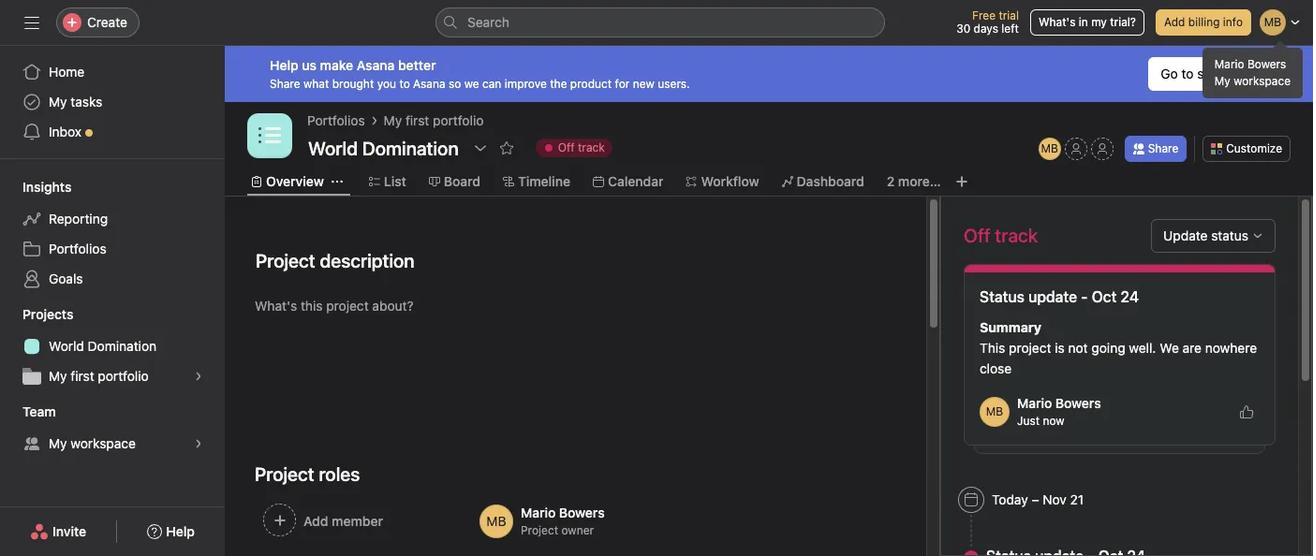 Task type: vqa. For each thing, say whether or not it's contained in the screenshot.
top the Customize
no



Task type: describe. For each thing, give the bounding box(es) containing it.
search list box
[[436, 7, 885, 37]]

0 vertical spatial portfolios link
[[307, 111, 365, 131]]

teams element
[[0, 395, 225, 463]]

1 horizontal spatial my first portfolio link
[[384, 111, 484, 131]]

my for my workspace link at left
[[49, 436, 67, 452]]

global element
[[0, 46, 225, 158]]

mario for mario bowers just now
[[1017, 395, 1052, 411]]

calendar
[[608, 173, 664, 189]]

mario bowers my workspace
[[1215, 57, 1291, 88]]

my down you
[[384, 112, 402, 128]]

overview
[[266, 173, 324, 189]]

mario for mario bowers my workspace
[[1215, 57, 1245, 71]]

in
[[1079, 15, 1088, 29]]

update status button
[[1151, 219, 1276, 253]]

bowers for mario bowers my workspace
[[1248, 57, 1287, 71]]

what
[[303, 76, 329, 90]]

my first portfolio inside projects element
[[49, 368, 149, 384]]

see details, my workspace image
[[193, 438, 204, 450]]

brought
[[332, 76, 374, 90]]

overview link
[[251, 171, 324, 192]]

0 horizontal spatial my first portfolio link
[[11, 362, 214, 392]]

0 likes. click to like this task image
[[1239, 405, 1254, 420]]

close
[[980, 361, 1012, 377]]

portfolios inside insights element
[[49, 241, 106, 257]]

just
[[1017, 414, 1040, 428]]

days
[[974, 22, 999, 36]]

timeline
[[518, 173, 570, 189]]

goals
[[49, 271, 83, 287]]

asana
[[413, 76, 446, 90]]

update status
[[1164, 228, 1249, 244]]

help for help
[[166, 524, 195, 540]]

2 more… button
[[887, 171, 941, 192]]

the
[[550, 76, 567, 90]]

projects
[[22, 306, 73, 322]]

dashboard link
[[782, 171, 864, 192]]

off
[[558, 141, 575, 155]]

my inside 'mario bowers my workspace'
[[1215, 74, 1231, 88]]

team
[[22, 404, 56, 420]]

can
[[482, 76, 502, 90]]

list
[[384, 173, 406, 189]]

going
[[1092, 340, 1126, 356]]

-
[[1081, 289, 1088, 305]]

left
[[1002, 22, 1019, 36]]

product
[[570, 76, 612, 90]]

home link
[[11, 57, 214, 87]]

go to survey button
[[1149, 57, 1250, 91]]

trial
[[999, 8, 1019, 22]]

board
[[444, 173, 481, 189]]

update
[[1029, 289, 1077, 305]]

2
[[887, 173, 895, 189]]

inbox link
[[11, 117, 214, 147]]

to inside button
[[1182, 66, 1194, 82]]

mario bowers just now
[[1017, 395, 1101, 428]]

bowers for mario bowers just now
[[1056, 395, 1101, 411]]

mb button
[[1039, 138, 1061, 160]]

off track
[[558, 141, 605, 155]]

invite button
[[18, 515, 99, 549]]

list link
[[369, 171, 406, 192]]

portfolio inside projects element
[[98, 368, 149, 384]]

users.
[[658, 76, 690, 90]]

list image
[[259, 125, 281, 147]]

hide sidebar image
[[24, 15, 39, 30]]

world domination
[[49, 338, 157, 354]]

go
[[1161, 66, 1178, 82]]

project
[[1009, 340, 1052, 356]]

reporting link
[[11, 204, 214, 234]]

customize
[[1227, 141, 1282, 156]]

mb inside latest status update element
[[986, 405, 1003, 419]]

trial?
[[1110, 15, 1136, 29]]

track
[[578, 141, 605, 155]]

search
[[467, 14, 510, 30]]

invite
[[53, 524, 86, 540]]

tooltip containing mario bowers
[[1204, 43, 1302, 97]]

my for my tasks link
[[49, 94, 67, 110]]

what's in my trial?
[[1039, 15, 1136, 29]]

share inside button
[[1148, 141, 1179, 156]]

status update - oct 24
[[980, 289, 1139, 305]]

banner containing help us make asana better
[[225, 46, 1313, 102]]

add member button
[[255, 496, 464, 548]]

domination
[[88, 338, 157, 354]]

insights button
[[0, 178, 72, 197]]

create
[[87, 14, 127, 30]]

tab actions image
[[331, 176, 343, 187]]

workflow
[[701, 173, 759, 189]]

for
[[615, 76, 630, 90]]

insights
[[22, 179, 72, 195]]

are
[[1183, 340, 1202, 356]]

2 more…
[[887, 173, 941, 189]]

not
[[1068, 340, 1088, 356]]

billing
[[1189, 15, 1220, 29]]

mario bowers link
[[1017, 395, 1101, 411]]

to inside help us make asana better share what brought you to asana so we can improve the product for new users.
[[399, 76, 410, 90]]

project
[[521, 524, 558, 538]]

–
[[1032, 492, 1039, 508]]

customize button
[[1203, 136, 1291, 162]]

summary this project is not going well. we are nowhere close
[[980, 319, 1261, 377]]

30
[[957, 22, 971, 36]]

project roles
[[255, 464, 360, 485]]

add tab image
[[954, 174, 969, 189]]

dashboard
[[797, 173, 864, 189]]

new
[[633, 76, 655, 90]]

you
[[377, 76, 396, 90]]



Task type: locate. For each thing, give the bounding box(es) containing it.
first down asana
[[406, 112, 429, 128]]

1 horizontal spatial bowers
[[1248, 57, 1287, 71]]

my down team
[[49, 436, 67, 452]]

0 horizontal spatial workspace
[[71, 436, 136, 452]]

my for leftmost my first portfolio link
[[49, 368, 67, 384]]

0 horizontal spatial help
[[166, 524, 195, 540]]

bowers inside 'mario bowers my workspace'
[[1248, 57, 1287, 71]]

portfolios link down reporting
[[11, 234, 214, 264]]

my first portfolio link
[[384, 111, 484, 131], [11, 362, 214, 392]]

0 vertical spatial mario
[[1215, 57, 1245, 71]]

0 vertical spatial my first portfolio
[[384, 112, 484, 128]]

0 vertical spatial first
[[406, 112, 429, 128]]

bowers
[[1248, 57, 1287, 71], [1056, 395, 1101, 411]]

0 vertical spatial help
[[270, 57, 299, 73]]

portfolios link down brought
[[307, 111, 365, 131]]

add
[[1164, 15, 1185, 29]]

1 horizontal spatial portfolio
[[433, 112, 484, 128]]

summary
[[980, 319, 1042, 335]]

my workspace link
[[11, 429, 214, 459]]

my workspace
[[49, 436, 136, 452]]

0 vertical spatial workspace
[[1234, 74, 1291, 88]]

help for help us make asana better share what brought you to asana so we can improve the product for new users.
[[270, 57, 299, 73]]

owner
[[562, 524, 594, 538]]

0 vertical spatial portfolio
[[433, 112, 484, 128]]

1 horizontal spatial my first portfolio
[[384, 112, 484, 128]]

make
[[320, 57, 353, 73]]

mb inside button
[[1041, 141, 1058, 156]]

0 horizontal spatial to
[[399, 76, 410, 90]]

my down world
[[49, 368, 67, 384]]

my
[[1215, 74, 1231, 88], [49, 94, 67, 110], [384, 112, 402, 128], [49, 368, 67, 384], [49, 436, 67, 452]]

tasks
[[71, 94, 102, 110]]

bowers inside mario bowers just now
[[1056, 395, 1101, 411]]

asana better
[[357, 57, 436, 73]]

help button
[[135, 515, 207, 549]]

1 vertical spatial workspace
[[71, 436, 136, 452]]

today
[[992, 492, 1028, 508]]

0 horizontal spatial portfolios link
[[11, 234, 214, 264]]

share left what
[[270, 76, 300, 90]]

add member
[[304, 513, 383, 529]]

my first portfolio down asana
[[384, 112, 484, 128]]

dismiss image
[[1270, 67, 1285, 82]]

board link
[[429, 171, 481, 192]]

1 horizontal spatial portfolios link
[[307, 111, 365, 131]]

to right you
[[399, 76, 410, 90]]

1 vertical spatial mb
[[986, 405, 1003, 419]]

my inside teams element
[[49, 436, 67, 452]]

tooltip
[[1204, 43, 1302, 97]]

1 vertical spatial help
[[166, 524, 195, 540]]

today – nov 21
[[992, 492, 1084, 508]]

mario inside 'mario bowers my workspace'
[[1215, 57, 1245, 71]]

workspace inside my workspace link
[[71, 436, 136, 452]]

0 horizontal spatial mb
[[986, 405, 1003, 419]]

0 vertical spatial my first portfolio link
[[384, 111, 484, 131]]

21
[[1070, 492, 1084, 508]]

first
[[406, 112, 429, 128], [71, 368, 94, 384]]

we
[[1160, 340, 1179, 356]]

to right go
[[1182, 66, 1194, 82]]

my inside global element
[[49, 94, 67, 110]]

team button
[[0, 403, 56, 422]]

mario inside mario bowers just now
[[1017, 395, 1052, 411]]

search button
[[436, 7, 885, 37]]

0 horizontal spatial portfolio
[[98, 368, 149, 384]]

info
[[1223, 15, 1243, 29]]

portfolios down reporting
[[49, 241, 106, 257]]

insights element
[[0, 170, 225, 298]]

world
[[49, 338, 84, 354]]

my first portfolio down "world domination"
[[49, 368, 149, 384]]

help down see details, my workspace icon
[[166, 524, 195, 540]]

go to survey
[[1161, 66, 1237, 82]]

portfolio
[[433, 112, 484, 128], [98, 368, 149, 384]]

portfolios
[[307, 112, 365, 128], [49, 241, 106, 257]]

Project description title text field
[[244, 242, 419, 281]]

my tasks link
[[11, 87, 214, 117]]

help left us
[[270, 57, 299, 73]]

workspace
[[1234, 74, 1291, 88], [71, 436, 136, 452]]

my inside projects element
[[49, 368, 67, 384]]

create button
[[56, 7, 140, 37]]

what's
[[1039, 15, 1076, 29]]

0 vertical spatial share
[[270, 76, 300, 90]]

add to starred image
[[499, 141, 514, 156]]

1 horizontal spatial first
[[406, 112, 429, 128]]

more…
[[898, 173, 941, 189]]

share button
[[1125, 136, 1187, 162]]

1 vertical spatial mario
[[1017, 395, 1052, 411]]

my first portfolio link down domination
[[11, 362, 214, 392]]

help inside "dropdown button"
[[166, 524, 195, 540]]

update
[[1164, 228, 1208, 244]]

0 vertical spatial mb
[[1041, 141, 1058, 156]]

1 vertical spatial portfolios link
[[11, 234, 214, 264]]

1 vertical spatial first
[[71, 368, 94, 384]]

0 horizontal spatial bowers
[[1056, 395, 1101, 411]]

home
[[49, 64, 85, 80]]

this
[[980, 340, 1005, 356]]

oct 24
[[1092, 289, 1139, 305]]

1 horizontal spatial to
[[1182, 66, 1194, 82]]

improve
[[505, 76, 547, 90]]

my tasks
[[49, 94, 102, 110]]

1 vertical spatial portfolios
[[49, 241, 106, 257]]

1 vertical spatial portfolio
[[98, 368, 149, 384]]

my left tasks
[[49, 94, 67, 110]]

0 horizontal spatial portfolios
[[49, 241, 106, 257]]

portfolios link
[[307, 111, 365, 131], [11, 234, 214, 264]]

1 vertical spatial bowers
[[1056, 395, 1101, 411]]

mario
[[1215, 57, 1245, 71], [1017, 395, 1052, 411]]

1 horizontal spatial mario
[[1215, 57, 1245, 71]]

share inside help us make asana better share what brought you to asana so we can improve the product for new users.
[[270, 76, 300, 90]]

latest status update element
[[964, 264, 1276, 446]]

we
[[464, 76, 479, 90]]

bowers right the survey
[[1248, 57, 1287, 71]]

share down go
[[1148, 141, 1179, 156]]

1 vertical spatial share
[[1148, 141, 1179, 156]]

1 horizontal spatial share
[[1148, 141, 1179, 156]]

see details, my first portfolio image
[[193, 371, 204, 382]]

add billing info button
[[1156, 9, 1252, 36]]

survey
[[1197, 66, 1237, 82]]

help
[[270, 57, 299, 73], [166, 524, 195, 540]]

status
[[1211, 228, 1249, 244]]

mario bowers project owner
[[521, 505, 605, 538]]

well.
[[1129, 340, 1156, 356]]

inbox
[[49, 124, 82, 140]]

free
[[972, 8, 996, 22]]

1 vertical spatial my first portfolio
[[49, 368, 149, 384]]

first down world
[[71, 368, 94, 384]]

portfolio up show options image
[[433, 112, 484, 128]]

what's in my trial? button
[[1030, 9, 1145, 36]]

portfolio down domination
[[98, 368, 149, 384]]

workspace inside 'mario bowers my workspace'
[[1234, 74, 1291, 88]]

1 vertical spatial my first portfolio link
[[11, 362, 214, 392]]

0 vertical spatial portfolios
[[307, 112, 365, 128]]

my right go
[[1215, 74, 1231, 88]]

workflow link
[[686, 171, 759, 192]]

is
[[1055, 340, 1065, 356]]

add billing info
[[1164, 15, 1243, 29]]

1 horizontal spatial portfolios
[[307, 112, 365, 128]]

0 horizontal spatial first
[[71, 368, 94, 384]]

1 horizontal spatial mb
[[1041, 141, 1058, 156]]

first inside projects element
[[71, 368, 94, 384]]

show options image
[[473, 141, 488, 156]]

goals link
[[11, 264, 214, 294]]

help inside help us make asana better share what brought you to asana so we can improve the product for new users.
[[270, 57, 299, 73]]

status
[[980, 289, 1025, 305]]

off track
[[964, 225, 1038, 246]]

1 horizontal spatial help
[[270, 57, 299, 73]]

0 horizontal spatial my first portfolio
[[49, 368, 149, 384]]

portfolios down brought
[[307, 112, 365, 128]]

free trial 30 days left
[[957, 8, 1019, 36]]

1 horizontal spatial workspace
[[1234, 74, 1291, 88]]

nowhere
[[1205, 340, 1257, 356]]

my first portfolio link down asana
[[384, 111, 484, 131]]

my first portfolio
[[384, 112, 484, 128], [49, 368, 149, 384]]

mario up just
[[1017, 395, 1052, 411]]

timeline link
[[503, 171, 570, 192]]

mario bowers
[[521, 505, 605, 521]]

None text field
[[304, 131, 463, 165]]

0 vertical spatial bowers
[[1248, 57, 1287, 71]]

projects element
[[0, 298, 225, 395]]

mario down info
[[1215, 57, 1245, 71]]

0 horizontal spatial share
[[270, 76, 300, 90]]

bowers up now
[[1056, 395, 1101, 411]]

0 horizontal spatial mario
[[1017, 395, 1052, 411]]

banner
[[225, 46, 1313, 102]]

world domination link
[[11, 332, 214, 362]]

calendar link
[[593, 171, 664, 192]]



